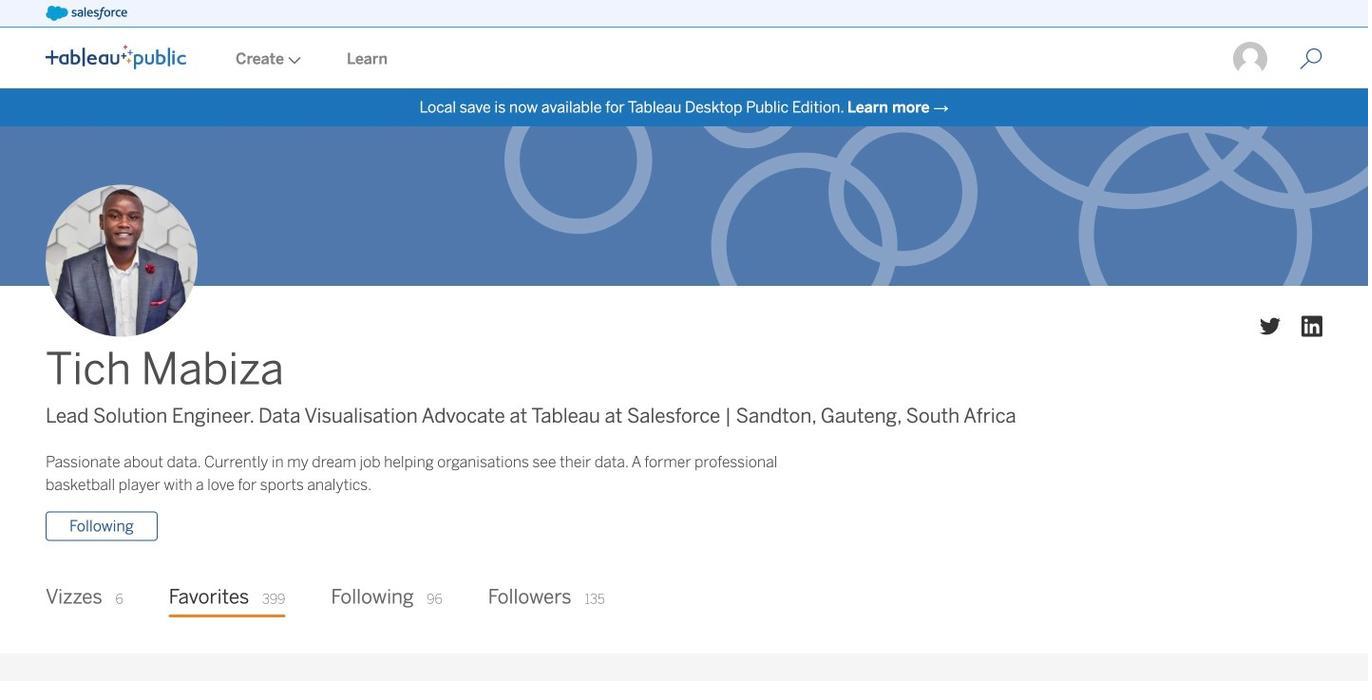 Task type: vqa. For each thing, say whether or not it's contained in the screenshot.
the Add Favorite button
no



Task type: describe. For each thing, give the bounding box(es) containing it.
t.turtle image
[[1232, 40, 1270, 78]]

salesforce logo image
[[46, 6, 127, 21]]

create image
[[284, 57, 301, 64]]



Task type: locate. For each thing, give the bounding box(es) containing it.
go to search image
[[1278, 48, 1346, 70]]

avatar image
[[46, 185, 198, 337]]

logo image
[[46, 45, 186, 69]]



